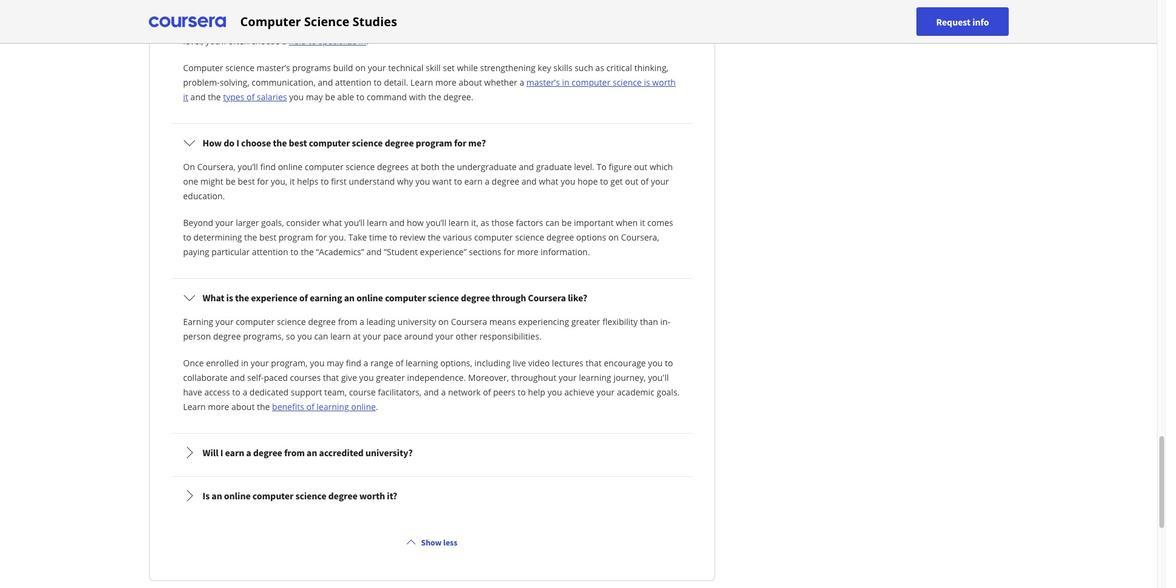 Task type: describe. For each thing, give the bounding box(es) containing it.
determining
[[194, 232, 242, 243]]

the inside on coursera, you'll find online computer science degrees at both the undergraduate and graduate level. to figure out which one might be best for you, it helps to first understand why you want to earn a degree and what you hope to get out of your education.
[[442, 161, 455, 173]]

experiencing
[[519, 316, 570, 328]]

field to specialize in .
[[289, 35, 369, 47]]

of down the 'moreover,'
[[483, 387, 491, 398]]

leading
[[367, 316, 396, 328]]

of inside on coursera, you'll find online computer science degrees at both the undergraduate and graduate level. to figure out which one might be best for you, it helps to first understand why you want to earn a degree and what you hope to get out of your education.
[[641, 176, 649, 187]]

benefits
[[272, 401, 304, 413]]

2 horizontal spatial learn
[[449, 217, 469, 229]]

computer inside master's in computer science is worth it
[[572, 77, 611, 88]]

benefits of learning online link
[[272, 401, 376, 413]]

a left field
[[282, 35, 287, 47]]

the down "consider"
[[301, 246, 314, 258]]

your inside on coursera, you'll find online computer science degrees at both the undergraduate and graduate level. to figure out which one might be best for you, it helps to first understand why you want to earn a degree and what you hope to get out of your education.
[[651, 176, 669, 187]]

science up the degrees
[[352, 137, 383, 149]]

your up self-
[[251, 357, 269, 369]]

your inside computer science master's programs build on your technical skill set while strengthening key skills such as critical thinking, problem-solving, communication, and attention to detail. learn more about whether a
[[368, 62, 386, 74]]

computer inside is a graduate program focused on advanced concepts in computer science, such as software development, machine learning, data visualization, natural language processing, cybersecurity, and more. at this level, you'll often choose a
[[563, 6, 602, 18]]

and down time
[[367, 246, 382, 258]]

your left other
[[436, 331, 454, 342]]

for right sections
[[504, 246, 515, 258]]

to inside computer science master's programs build on your technical skill set while strengthening key skills such as critical thinking, problem-solving, communication, and attention to detail. learn more about whether a
[[374, 77, 382, 88]]

degree inside on coursera, you'll find online computer science degrees at both the undergraduate and graduate level. to figure out which one might be best for you, it helps to first understand why you want to earn a degree and what you hope to get out of your education.
[[492, 176, 520, 187]]

an for online
[[344, 292, 355, 304]]

of inside dropdown button
[[299, 292, 308, 304]]

encourage
[[604, 357, 646, 369]]

to right able on the top left
[[357, 91, 365, 103]]

why
[[397, 176, 413, 187]]

you'll inside on coursera, you'll find online computer science degrees at both the undergraduate and graduate level. to figure out which one might be best for you, it helps to first understand why you want to earn a degree and what you hope to get out of your education.
[[238, 161, 258, 173]]

as inside is a graduate program focused on advanced concepts in computer science, such as software development, machine learning, data visualization, natural language processing, cybersecurity, and more. at this level, you'll often choose a
[[658, 6, 667, 18]]

and down problem-
[[191, 91, 206, 103]]

a down independence.
[[441, 387, 446, 398]]

and right the undergraduate on the top left of page
[[519, 161, 534, 173]]

university?
[[366, 447, 413, 459]]

take
[[348, 232, 367, 243]]

best inside on coursera, you'll find online computer science degrees at both the undergraduate and graduate level. to figure out which one might be best for you, it helps to first understand why you want to earn a degree and what you hope to get out of your education.
[[238, 176, 255, 187]]

will i earn a degree from an accredited university?
[[203, 447, 413, 459]]

your right achieve
[[597, 387, 615, 398]]

around
[[404, 331, 433, 342]]

learn inside once enrolled in your program, you may find a range of learning options, including live video lectures that encourage you to collaborate and self-paced courses that give you greater independence. moreover, throughout your learning journey, you'll have access to a dedicated support team, course facilitators, and a network of peers to help you achieve your academic goals. learn more about the
[[183, 401, 206, 413]]

communication,
[[252, 77, 316, 88]]

this
[[650, 21, 665, 32]]

a down self-
[[243, 387, 247, 398]]

factors
[[516, 217, 544, 229]]

degree.
[[444, 91, 474, 103]]

important
[[574, 217, 614, 229]]

degree up enrolled
[[213, 331, 241, 342]]

will i earn a degree from an accredited university? button
[[174, 436, 691, 470]]

degree down earning
[[308, 316, 336, 328]]

to up you'll
[[665, 357, 674, 369]]

"academics"
[[316, 246, 364, 258]]

you right help
[[548, 387, 563, 398]]

online inside on coursera, you'll find online computer science degrees at both the undergraduate and graduate level. to figure out which one might be best for you, it helps to first understand why you want to earn a degree and what you hope to get out of your education.
[[278, 161, 303, 173]]

master's in computer science is worth it
[[183, 77, 676, 103]]

other
[[456, 331, 478, 342]]

to up paying
[[183, 232, 191, 243]]

hope
[[578, 176, 598, 187]]

computer science studies
[[240, 13, 397, 29]]

on inside beyond your larger goals, consider what you'll learn and how you'll learn it, as those factors can be important when it comes to determining the best program for you. take time to review the various computer science degree options on coursera, paying particular attention to the "academics" and "student experience" sections for more information.
[[609, 232, 619, 243]]

through
[[492, 292, 526, 304]]

in inside master's in computer science is worth it
[[562, 77, 570, 88]]

find inside once enrolled in your program, you may find a range of learning options, including live video lectures that encourage you to collaborate and self-paced courses that give you greater independence. moreover, throughout your learning journey, you'll have access to a dedicated support team, course facilitators, and a network of peers to help you achieve your academic goals. learn more about the
[[346, 357, 362, 369]]

master's degree in computer science link
[[191, 6, 337, 18]]

. for field to specialize in .
[[366, 35, 369, 47]]

master's inside computer science master's programs build on your technical skill set while strengthening key skills such as critical thinking, problem-solving, communication, and attention to detail. learn more about whether a
[[257, 62, 290, 74]]

beyond
[[183, 217, 213, 229]]

0 vertical spatial i
[[237, 137, 239, 149]]

1 horizontal spatial learning
[[406, 357, 438, 369]]

figure
[[609, 161, 632, 173]]

academic
[[617, 387, 655, 398]]

more inside once enrolled in your program, you may find a range of learning options, including live video lectures that encourage you to collaborate and self-paced courses that give you greater independence. moreover, throughout your learning journey, you'll have access to a dedicated support team, course facilitators, and a network of peers to help you achieve your academic goals. learn more about the
[[208, 401, 229, 413]]

show less button
[[402, 532, 463, 554]]

master's inside master's in computer science is worth it
[[527, 77, 560, 88]]

program inside beyond your larger goals, consider what you'll learn and how you'll learn it, as those factors can be important when it comes to determining the best program for you. take time to review the various computer science degree options on coursera, paying particular attention to the "academics" and "student experience" sections for more information.
[[279, 232, 313, 243]]

critical
[[607, 62, 633, 74]]

science inside computer science master's programs build on your technical skill set while strengthening key skills such as critical thinking, problem-solving, communication, and attention to detail. learn more about whether a
[[226, 62, 255, 74]]

advanced
[[475, 6, 513, 18]]

computer for computer science studies
[[240, 13, 301, 29]]

program,
[[271, 357, 308, 369]]

in inside is a graduate program focused on advanced concepts in computer science, such as software development, machine learning, data visualization, natural language processing, cybersecurity, and more. at this level, you'll often choose a
[[553, 6, 561, 18]]

your inside beyond your larger goals, consider what you'll learn and how you'll learn it, as those factors can be important when it comes to determining the best program for you. take time to review the various computer science degree options on coursera, paying particular attention to the "academics" and "student experience" sections for more information.
[[216, 217, 234, 229]]

be inside on coursera, you'll find online computer science degrees at both the undergraduate and graduate level. to figure out which one might be best for you, it helps to first understand why you want to earn a degree and what you hope to get out of your education.
[[226, 176, 236, 187]]

to right time
[[389, 232, 398, 243]]

1 vertical spatial that
[[323, 372, 339, 383]]

can inside beyond your larger goals, consider what you'll learn and how you'll learn it, as those factors can be important when it comes to determining the best program for you. take time to review the various computer science degree options on coursera, paying particular attention to the "academics" and "student experience" sections for more information.
[[546, 217, 560, 229]]

in-
[[661, 316, 671, 328]]

video
[[529, 357, 550, 369]]

the up "experience""
[[428, 232, 441, 243]]

data
[[350, 21, 368, 32]]

online inside dropdown button
[[357, 292, 383, 304]]

larger
[[236, 217, 259, 229]]

consider
[[286, 217, 321, 229]]

types of salaries link
[[223, 91, 287, 103]]

best inside dropdown button
[[289, 137, 307, 149]]

earn inside dropdown button
[[225, 447, 244, 459]]

achieve
[[565, 387, 595, 398]]

greater inside once enrolled in your program, you may find a range of learning options, including live video lectures that encourage you to collaborate and self-paced courses that give you greater independence. moreover, throughout your learning journey, you'll have access to a dedicated support team, course facilitators, and a network of peers to help you achieve your academic goals. learn more about the
[[376, 372, 405, 383]]

programs
[[293, 62, 331, 74]]

give
[[341, 372, 357, 383]]

goals.
[[657, 387, 680, 398]]

experience"
[[420, 246, 467, 258]]

you down the both
[[416, 176, 430, 187]]

than
[[640, 316, 659, 328]]

what is the experience of earning an online computer science degree through coursera like?
[[203, 292, 588, 304]]

degree up development,
[[227, 6, 255, 18]]

a left range
[[364, 357, 368, 369]]

whether
[[485, 77, 518, 88]]

in inside once enrolled in your program, you may find a range of learning options, including live video lectures that encourage you to collaborate and self-paced courses that give you greater independence. moreover, throughout your learning journey, you'll have access to a dedicated support team, course facilitators, and a network of peers to help you achieve your academic goals. learn more about the
[[241, 357, 249, 369]]

field
[[289, 35, 306, 47]]

science,
[[604, 6, 635, 18]]

degree inside how do i choose the best computer science degree program for me? dropdown button
[[385, 137, 414, 149]]

graduate inside is a graduate program focused on advanced concepts in computer science, such as software development, machine learning, data visualization, natural language processing, cybersecurity, and more. at this level, you'll often choose a
[[354, 6, 390, 18]]

online inside 'dropdown button'
[[224, 490, 251, 502]]

0 horizontal spatial i
[[220, 447, 223, 459]]

the right "with"
[[429, 91, 442, 103]]

best inside beyond your larger goals, consider what you'll learn and how you'll learn it, as those factors can be important when it comes to determining the best program for you. take time to review the various computer science degree options on coursera, paying particular attention to the "academics" and "student experience" sections for more information.
[[260, 232, 277, 243]]

both
[[421, 161, 440, 173]]

from for a
[[338, 316, 358, 328]]

it inside beyond your larger goals, consider what you'll learn and how you'll learn it, as those factors can be important when it comes to determining the best program for you. take time to review the various computer science degree options on coursera, paying particular attention to the "academics" and "student experience" sections for more information.
[[640, 217, 646, 229]]

find inside on coursera, you'll find online computer science degrees at both the undergraduate and graduate level. to figure out which one might be best for you, it helps to first understand why you want to earn a degree and what you hope to get out of your education.
[[260, 161, 276, 173]]

you up courses
[[310, 357, 325, 369]]

1 horizontal spatial learn
[[367, 217, 387, 229]]

set
[[443, 62, 455, 74]]

computer inside 'dropdown button'
[[253, 490, 294, 502]]

and inside computer science master's programs build on your technical skill set while strengthening key skills such as critical thinking, problem-solving, communication, and attention to detail. learn more about whether a
[[318, 77, 333, 88]]

what inside beyond your larger goals, consider what you'll learn and how you'll learn it, as those factors can be important when it comes to determining the best program for you. take time to review the various computer science degree options on coursera, paying particular attention to the "academics" and "student experience" sections for more information.
[[323, 217, 342, 229]]

build
[[333, 62, 353, 74]]

learning,
[[313, 21, 348, 32]]

such inside is a graduate program focused on advanced concepts in computer science, such as software development, machine learning, data visualization, natural language processing, cybersecurity, and more. at this level, you'll often choose a
[[637, 6, 656, 18]]

to right field
[[308, 35, 317, 47]]

command
[[367, 91, 407, 103]]

can inside earning your computer science degree from a leading university on coursera means experiencing greater flexibility than in- person degree programs, so you can learn at your pace around your other responsibilities.
[[314, 331, 328, 342]]

earn inside on coursera, you'll find online computer science degrees at both the undergraduate and graduate level. to figure out which one might be best for you, it helps to first understand why you want to earn a degree and what you hope to get out of your education.
[[465, 176, 483, 187]]

in up development,
[[257, 6, 264, 18]]

. for benefits of learning online .
[[376, 401, 378, 413]]

attention inside computer science master's programs build on your technical skill set while strengthening key skills such as critical thinking, problem-solving, communication, and attention to detail. learn more about whether a
[[335, 77, 372, 88]]

course
[[349, 387, 376, 398]]

specialize
[[319, 35, 357, 47]]

an inside 'dropdown button'
[[212, 490, 222, 502]]

degree inside beyond your larger goals, consider what you'll learn and how you'll learn it, as those factors can be important when it comes to determining the best program for you. take time to review the various computer science degree options on coursera, paying particular attention to the "academics" and "student experience" sections for more information.
[[547, 232, 574, 243]]

your down the leading
[[363, 331, 381, 342]]

review
[[400, 232, 426, 243]]

first
[[331, 176, 347, 187]]

a inside computer science master's programs build on your technical skill set while strengthening key skills such as critical thinking, problem-solving, communication, and attention to detail. learn more about whether a
[[520, 77, 525, 88]]

less
[[444, 537, 458, 548]]

solving,
[[220, 77, 250, 88]]

science inside beyond your larger goals, consider what you'll learn and how you'll learn it, as those factors can be important when it comes to determining the best program for you. take time to review the various computer science degree options on coursera, paying particular attention to the "academics" and "student experience" sections for more information.
[[516, 232, 545, 243]]

might
[[201, 176, 224, 187]]

skills
[[554, 62, 573, 74]]

access
[[204, 387, 230, 398]]

online down course
[[351, 401, 376, 413]]

is
[[203, 490, 210, 502]]

throughout
[[511, 372, 557, 383]]

field to specialize in link
[[289, 35, 366, 47]]

those
[[492, 217, 514, 229]]

once
[[183, 357, 204, 369]]

is inside 'what is the experience of earning an online computer science degree through coursera like?' dropdown button
[[226, 292, 233, 304]]

flexibility
[[603, 316, 638, 328]]

development,
[[220, 21, 275, 32]]

you.
[[329, 232, 346, 243]]

options
[[577, 232, 607, 243]]

earning
[[310, 292, 342, 304]]

0 vertical spatial out
[[635, 161, 648, 173]]

as inside beyond your larger goals, consider what you'll learn and how you'll learn it, as those factors can be important when it comes to determining the best program for you. take time to review the various computer science degree options on coursera, paying particular attention to the "academics" and "student experience" sections for more information.
[[481, 217, 490, 229]]

0 horizontal spatial learning
[[317, 401, 349, 413]]

with
[[409, 91, 426, 103]]

and down independence.
[[424, 387, 439, 398]]

1 vertical spatial out
[[625, 176, 639, 187]]

coursera image
[[149, 12, 226, 31]]

live
[[513, 357, 526, 369]]

of right types
[[247, 91, 255, 103]]

to down "consider"
[[291, 246, 299, 258]]

graduate inside on coursera, you'll find online computer science degrees at both the undergraduate and graduate level. to figure out which one might be best for you, it helps to first understand why you want to earn a degree and what you hope to get out of your education.
[[536, 161, 572, 173]]

do
[[224, 137, 235, 149]]

help
[[528, 387, 546, 398]]

team,
[[325, 387, 347, 398]]

coursera inside dropdown button
[[528, 292, 566, 304]]

learn inside earning your computer science degree from a leading university on coursera means experiencing greater flexibility than in- person degree programs, so you can learn at your pace around your other responsibilities.
[[331, 331, 351, 342]]

is an online computer science degree worth it? button
[[174, 479, 691, 513]]

for inside dropdown button
[[454, 137, 467, 149]]

you up course
[[359, 372, 374, 383]]

it inside on coursera, you'll find online computer science degrees at both the undergraduate and graduate level. to figure out which one might be best for you, it helps to first understand why you want to earn a degree and what you hope to get out of your education.
[[290, 176, 295, 187]]

software
[[183, 21, 218, 32]]

and inside is a graduate program focused on advanced concepts in computer science, such as software development, machine learning, data visualization, natural language processing, cybersecurity, and more. at this level, you'll often choose a
[[596, 21, 611, 32]]

you down communication,
[[289, 91, 304, 103]]

computer inside on coursera, you'll find online computer science degrees at both the undergraduate and graduate level. to figure out which one might be best for you, it helps to first understand why you want to earn a degree and what you hope to get out of your education.
[[305, 161, 344, 173]]

0 vertical spatial be
[[325, 91, 335, 103]]

the left types
[[208, 91, 221, 103]]

science up the learning,
[[307, 6, 337, 18]]

more inside beyond your larger goals, consider what you'll learn and how you'll learn it, as those factors can be important when it comes to determining the best program for you. take time to review the various computer science degree options on coursera, paying particular attention to the "academics" and "student experience" sections for more information.
[[518, 246, 539, 258]]

sections
[[469, 246, 502, 258]]

the inside 'what is the experience of earning an online computer science degree through coursera like?' dropdown button
[[235, 292, 249, 304]]

like?
[[568, 292, 588, 304]]

goals,
[[261, 217, 284, 229]]

a
[[183, 6, 189, 18]]

more inside computer science master's programs build on your technical skill set while strengthening key skills such as critical thinking, problem-solving, communication, and attention to detail. learn more about whether a
[[436, 77, 457, 88]]

your right earning
[[216, 316, 234, 328]]

for left "you."
[[316, 232, 327, 243]]

science inside 'dropdown button'
[[296, 490, 327, 502]]

the down larger
[[244, 232, 257, 243]]

machine
[[277, 21, 311, 32]]

various
[[443, 232, 472, 243]]

an for accredited
[[307, 447, 317, 459]]



Task type: vqa. For each thing, say whether or not it's contained in the screenshot.
the bottommost IBM
no



Task type: locate. For each thing, give the bounding box(es) containing it.
1 vertical spatial more
[[518, 246, 539, 258]]

range
[[371, 357, 394, 369]]

you up you'll
[[649, 357, 663, 369]]

person
[[183, 331, 211, 342]]

the down the dedicated
[[257, 401, 270, 413]]

0 horizontal spatial that
[[323, 372, 339, 383]]

science inside master's in computer science is worth it
[[613, 77, 642, 88]]

1 horizontal spatial .
[[376, 401, 378, 413]]

1 vertical spatial .
[[376, 401, 378, 413]]

2 horizontal spatial is
[[644, 77, 651, 88]]

to right the want
[[454, 176, 462, 187]]

1 vertical spatial as
[[596, 62, 605, 74]]

0 vertical spatial from
[[338, 316, 358, 328]]

it
[[183, 91, 188, 103], [290, 176, 295, 187], [640, 217, 646, 229]]

find up you,
[[260, 161, 276, 173]]

moreover,
[[468, 372, 509, 383]]

the inside how do i choose the best computer science degree program for me? dropdown button
[[273, 137, 287, 149]]

may inside once enrolled in your program, you may find a range of learning options, including live video lectures that encourage you to collaborate and self-paced courses that give you greater independence. moreover, throughout your learning journey, you'll have access to a dedicated support team, course facilitators, and a network of peers to help you achieve your academic goals. learn more about the
[[327, 357, 344, 369]]

one
[[183, 176, 198, 187]]

degree inside 'what is the experience of earning an online computer science degree through coursera like?' dropdown button
[[461, 292, 490, 304]]

0 vertical spatial master's
[[257, 62, 290, 74]]

your down which
[[651, 176, 669, 187]]

0 horizontal spatial attention
[[252, 246, 288, 258]]

out right get
[[625, 176, 639, 187]]

earning your computer science degree from a leading university on coursera means experiencing greater flexibility than in- person degree programs, so you can learn at your pace around your other responsibilities.
[[183, 316, 671, 342]]

more down the access at the left of the page
[[208, 401, 229, 413]]

and left self-
[[230, 372, 245, 383]]

show
[[421, 537, 442, 548]]

0 vertical spatial such
[[637, 6, 656, 18]]

1 horizontal spatial is
[[339, 6, 345, 18]]

graduate
[[354, 6, 390, 18], [536, 161, 572, 173]]

be right might
[[226, 176, 236, 187]]

2 horizontal spatial be
[[562, 217, 572, 229]]

on right build
[[356, 62, 366, 74]]

as inside computer science master's programs build on your technical skill set while strengthening key skills such as critical thinking, problem-solving, communication, and attention to detail. learn more about whether a
[[596, 62, 605, 74]]

on coursera, you'll find online computer science degrees at both the undergraduate and graduate level. to figure out which one might be best for you, it helps to first understand why you want to earn a degree and what you hope to get out of your education.
[[183, 161, 673, 202]]

choose down development,
[[251, 35, 280, 47]]

learning down team,
[[317, 401, 349, 413]]

is an online computer science degree worth it?
[[203, 490, 398, 502]]

1 horizontal spatial master's
[[527, 77, 560, 88]]

degree down the undergraduate on the top left of page
[[492, 176, 520, 187]]

of right range
[[396, 357, 404, 369]]

0 horizontal spatial master's
[[257, 62, 290, 74]]

show less
[[421, 537, 458, 548]]

what inside on coursera, you'll find online computer science degrees at both the undergraduate and graduate level. to figure out which one might be best for you, it helps to first understand why you want to earn a degree and what you hope to get out of your education.
[[539, 176, 559, 187]]

may for be
[[306, 91, 323, 103]]

you right 'so'
[[298, 331, 312, 342]]

science up earning your computer science degree from a leading university on coursera means experiencing greater flexibility than in- person degree programs, so you can learn at your pace around your other responsibilities.
[[428, 292, 459, 304]]

to up the command
[[374, 77, 382, 88]]

types
[[223, 91, 245, 103]]

0 horizontal spatial coursera
[[451, 316, 487, 328]]

request info button
[[917, 7, 1009, 36]]

1 vertical spatial computer
[[183, 62, 223, 74]]

on
[[462, 6, 473, 18], [356, 62, 366, 74], [609, 232, 619, 243], [439, 316, 449, 328]]

1 vertical spatial earn
[[225, 447, 244, 459]]

earn right the will
[[225, 447, 244, 459]]

1 vertical spatial what
[[323, 217, 342, 229]]

choose right do
[[241, 137, 271, 149]]

on inside earning your computer science degree from a leading university on coursera means experiencing greater flexibility than in- person degree programs, so you can learn at your pace around your other responsibilities.
[[439, 316, 449, 328]]

online up the leading
[[357, 292, 383, 304]]

means
[[490, 316, 516, 328]]

degree up the degrees
[[385, 137, 414, 149]]

info
[[973, 15, 990, 28]]

be left able on the top left
[[325, 91, 335, 103]]

to left help
[[518, 387, 526, 398]]

it inside master's in computer science is worth it
[[183, 91, 188, 103]]

computer
[[266, 6, 305, 18], [563, 6, 602, 18], [572, 77, 611, 88], [309, 137, 350, 149], [305, 161, 344, 173], [475, 232, 513, 243], [385, 292, 426, 304], [236, 316, 275, 328], [253, 490, 294, 502]]

you,
[[271, 176, 288, 187]]

1 vertical spatial best
[[238, 176, 255, 187]]

to left get
[[600, 176, 609, 187]]

graduate left level.
[[536, 161, 572, 173]]

your up detail.
[[368, 62, 386, 74]]

more down factors
[[518, 246, 539, 258]]

1 horizontal spatial can
[[546, 217, 560, 229]]

0 vertical spatial what
[[539, 176, 559, 187]]

a inside on coursera, you'll find online computer science degrees at both the undergraduate and graduate level. to figure out which one might be best for you, it helps to first understand why you want to earn a degree and what you hope to get out of your education.
[[485, 176, 490, 187]]

greater inside earning your computer science degree from a leading university on coursera means experiencing greater flexibility than in- person degree programs, so you can learn at your pace around your other responsibilities.
[[572, 316, 601, 328]]

want
[[433, 176, 452, 187]]

as up the this
[[658, 6, 667, 18]]

at
[[639, 21, 648, 32]]

time
[[369, 232, 387, 243]]

1 horizontal spatial about
[[459, 77, 482, 88]]

1 vertical spatial such
[[575, 62, 594, 74]]

0 horizontal spatial about
[[232, 401, 255, 413]]

0 vertical spatial at
[[411, 161, 419, 173]]

a left the leading
[[360, 316, 365, 328]]

2 vertical spatial best
[[260, 232, 277, 243]]

1 horizontal spatial computer
[[240, 13, 301, 29]]

science
[[304, 13, 350, 29]]

0 vertical spatial attention
[[335, 77, 372, 88]]

1 horizontal spatial greater
[[572, 316, 601, 328]]

it,
[[471, 217, 479, 229]]

1 horizontal spatial find
[[346, 357, 362, 369]]

0 vertical spatial about
[[459, 77, 482, 88]]

at left pace
[[353, 331, 361, 342]]

worth inside is an online computer science degree worth it? 'dropdown button'
[[360, 490, 385, 502]]

computer inside computer science master's programs build on your technical skill set while strengthening key skills such as critical thinking, problem-solving, communication, and attention to detail. learn more about whether a
[[183, 62, 223, 74]]

accredited
[[319, 447, 364, 459]]

support
[[291, 387, 322, 398]]

key
[[538, 62, 552, 74]]

strengthening
[[480, 62, 536, 74]]

science inside earning your computer science degree from a leading university on coursera means experiencing greater flexibility than in- person degree programs, so you can learn at your pace around your other responsibilities.
[[277, 316, 306, 328]]

request
[[937, 15, 971, 28]]

2 vertical spatial as
[[481, 217, 490, 229]]

to right the access at the left of the page
[[232, 387, 241, 398]]

0 horizontal spatial what
[[323, 217, 342, 229]]

learn
[[411, 77, 433, 88], [183, 401, 206, 413]]

2 horizontal spatial it
[[640, 217, 646, 229]]

in up cybersecurity,
[[553, 6, 561, 18]]

a right the will
[[246, 447, 251, 459]]

0 horizontal spatial graduate
[[354, 6, 390, 18]]

online up you,
[[278, 161, 303, 173]]

you'll inside is a graduate program focused on advanced concepts in computer science, such as software development, machine learning, data visualization, natural language processing, cybersecurity, and more. at this level, you'll often choose a
[[206, 35, 226, 47]]

program inside is a graduate program focused on advanced concepts in computer science, such as software development, machine learning, data visualization, natural language processing, cybersecurity, and more. at this level, you'll often choose a
[[392, 6, 427, 18]]

of right get
[[641, 176, 649, 187]]

0 vertical spatial it
[[183, 91, 188, 103]]

1 horizontal spatial may
[[327, 357, 344, 369]]

0 horizontal spatial worth
[[360, 490, 385, 502]]

degree inside will i earn a degree from an accredited university? dropdown button
[[253, 447, 282, 459]]

online
[[278, 161, 303, 173], [357, 292, 383, 304], [351, 401, 376, 413], [224, 490, 251, 502]]

for left me?
[[454, 137, 467, 149]]

about down while
[[459, 77, 482, 88]]

science down factors
[[516, 232, 545, 243]]

to left first
[[321, 176, 329, 187]]

a up data
[[347, 6, 352, 18]]

0 vertical spatial greater
[[572, 316, 601, 328]]

coursera, down when
[[621, 232, 660, 243]]

and the types of salaries you may be able to command with the degree.
[[188, 91, 474, 103]]

undergraduate
[[457, 161, 517, 173]]

learn up time
[[367, 217, 387, 229]]

courses
[[290, 372, 321, 383]]

will
[[203, 447, 219, 459]]

1 horizontal spatial as
[[596, 62, 605, 74]]

1 horizontal spatial such
[[637, 6, 656, 18]]

science down will i earn a degree from an accredited university?
[[296, 490, 327, 502]]

how
[[203, 137, 222, 149]]

earn down the undergraduate on the top left of page
[[465, 176, 483, 187]]

the inside once enrolled in your program, you may find a range of learning options, including live video lectures that encourage you to collaborate and self-paced courses that give you greater independence. moreover, throughout your learning journey, you'll have access to a dedicated support team, course facilitators, and a network of peers to help you achieve your academic goals. learn more about the
[[257, 401, 270, 413]]

1 vertical spatial it
[[290, 176, 295, 187]]

attention up able on the top left
[[335, 77, 372, 88]]

1 horizontal spatial worth
[[653, 77, 676, 88]]

learn inside computer science master's programs build on your technical skill set while strengthening key skills such as critical thinking, problem-solving, communication, and attention to detail. learn more about whether a
[[411, 77, 433, 88]]

0 vertical spatial that
[[586, 357, 602, 369]]

greater down range
[[376, 372, 405, 383]]

what
[[539, 176, 559, 187], [323, 217, 342, 229]]

0 horizontal spatial can
[[314, 331, 328, 342]]

an
[[344, 292, 355, 304], [307, 447, 317, 459], [212, 490, 222, 502]]

1 horizontal spatial attention
[[335, 77, 372, 88]]

science up 'so'
[[277, 316, 306, 328]]

a
[[347, 6, 352, 18], [282, 35, 287, 47], [520, 77, 525, 88], [485, 176, 490, 187], [360, 316, 365, 328], [364, 357, 368, 369], [243, 387, 247, 398], [441, 387, 446, 398], [246, 447, 251, 459]]

0 horizontal spatial it
[[183, 91, 188, 103]]

of
[[247, 91, 255, 103], [641, 176, 649, 187], [299, 292, 308, 304], [396, 357, 404, 369], [483, 387, 491, 398], [307, 401, 315, 413]]

2 vertical spatial program
[[279, 232, 313, 243]]

0 horizontal spatial more
[[208, 401, 229, 413]]

about
[[459, 77, 482, 88], [232, 401, 255, 413]]

master's up communication,
[[257, 62, 290, 74]]

from inside earning your computer science degree from a leading university on coursera means experiencing greater flexibility than in- person degree programs, so you can learn at your pace around your other responsibilities.
[[338, 316, 358, 328]]

2 vertical spatial more
[[208, 401, 229, 413]]

in down skills
[[562, 77, 570, 88]]

0 horizontal spatial may
[[306, 91, 323, 103]]

0 vertical spatial choose
[[251, 35, 280, 47]]

2 horizontal spatial an
[[344, 292, 355, 304]]

that up team,
[[323, 372, 339, 383]]

list containing how do i choose the best computer science degree program for me?
[[169, 0, 695, 517]]

2 vertical spatial it
[[640, 217, 646, 229]]

may for find
[[327, 357, 344, 369]]

2 vertical spatial is
[[226, 292, 233, 304]]

0 vertical spatial learn
[[411, 77, 433, 88]]

in down data
[[359, 35, 366, 47]]

1 vertical spatial greater
[[376, 372, 405, 383]]

on up language
[[462, 6, 473, 18]]

while
[[457, 62, 478, 74]]

at inside on coursera, you'll find online computer science degrees at both the undergraduate and graduate level. to figure out which one might be best for you, it helps to first understand why you want to earn a degree and what you hope to get out of your education.
[[411, 161, 419, 173]]

thinking,
[[635, 62, 669, 74]]

what up "you."
[[323, 217, 342, 229]]

at
[[411, 161, 419, 173], [353, 331, 361, 342]]

visualization,
[[370, 21, 421, 32]]

learning up achieve
[[579, 372, 612, 383]]

on
[[183, 161, 195, 173]]

1 vertical spatial graduate
[[536, 161, 572, 173]]

degree inside is an online computer science degree worth it? 'dropdown button'
[[329, 490, 358, 502]]

choose inside is a graduate program focused on advanced concepts in computer science, such as software development, machine learning, data visualization, natural language processing, cybersecurity, and more. at this level, you'll often choose a
[[251, 35, 280, 47]]

graduate up data
[[354, 6, 390, 18]]

coursera, inside on coursera, you'll find online computer science degrees at both the undergraduate and graduate level. to figure out which one might be best for you, it helps to first understand why you want to earn a degree and what you hope to get out of your education.
[[197, 161, 236, 173]]

attention inside beyond your larger goals, consider what you'll learn and how you'll learn it, as those factors can be important when it comes to determining the best program for you. take time to review the various computer science degree options on coursera, paying particular attention to the "academics" and "student experience" sections for more information.
[[252, 246, 288, 258]]

from for an
[[284, 447, 305, 459]]

computer inside earning your computer science degree from a leading university on coursera means experiencing greater flexibility than in- person degree programs, so you can learn at your pace around your other responsibilities.
[[236, 316, 275, 328]]

facilitators,
[[378, 387, 422, 398]]

education.
[[183, 190, 225, 202]]

worth
[[653, 77, 676, 88], [360, 490, 385, 502]]

coursera, inside beyond your larger goals, consider what you'll learn and how you'll learn it, as those factors can be important when it comes to determining the best program for you. take time to review the various computer science degree options on coursera, paying particular attention to the "academics" and "student experience" sections for more information.
[[621, 232, 660, 243]]

coursera,
[[197, 161, 236, 173], [621, 232, 660, 243]]

0 vertical spatial program
[[392, 6, 427, 18]]

master's
[[257, 62, 290, 74], [527, 77, 560, 88]]

coursera inside earning your computer science degree from a leading university on coursera means experiencing greater flexibility than in- person degree programs, so you can learn at your pace around your other responsibilities.
[[451, 316, 487, 328]]

online right is
[[224, 490, 251, 502]]

a inside earning your computer science degree from a leading university on coursera means experiencing greater flexibility than in- person degree programs, so you can learn at your pace around your other responsibilities.
[[360, 316, 365, 328]]

particular
[[212, 246, 250, 258]]

1 vertical spatial choose
[[241, 137, 271, 149]]

1 horizontal spatial that
[[586, 357, 602, 369]]

best
[[289, 137, 307, 149], [238, 176, 255, 187], [260, 232, 277, 243]]

for inside on coursera, you'll find online computer science degrees at both the undergraduate and graduate level. to figure out which one might be best for you, it helps to first understand why you want to earn a degree and what you hope to get out of your education.
[[257, 176, 269, 187]]

the right 'what'
[[235, 292, 249, 304]]

1 vertical spatial learn
[[183, 401, 206, 413]]

1 vertical spatial can
[[314, 331, 328, 342]]

what left hope
[[539, 176, 559, 187]]

worth left it?
[[360, 490, 385, 502]]

it down problem-
[[183, 91, 188, 103]]

and up and the types of salaries you may be able to command with the degree.
[[318, 77, 333, 88]]

science up understand on the left top of page
[[346, 161, 375, 173]]

0 vertical spatial more
[[436, 77, 457, 88]]

program inside dropdown button
[[416, 137, 453, 149]]

attention down goals,
[[252, 246, 288, 258]]

a inside dropdown button
[[246, 447, 251, 459]]

can right 'so'
[[314, 331, 328, 342]]

is inside master's in computer science is worth it
[[644, 77, 651, 88]]

0 horizontal spatial best
[[238, 176, 255, 187]]

understand
[[349, 176, 395, 187]]

computer inside beyond your larger goals, consider what you'll learn and how you'll learn it, as those factors can be important when it comes to determining the best program for you. take time to review the various computer science degree options on coursera, paying particular attention to the "academics" and "student experience" sections for more information.
[[475, 232, 513, 243]]

that right lectures at the bottom of page
[[586, 357, 602, 369]]

such inside computer science master's programs build on your technical skill set while strengthening key skills such as critical thinking, problem-solving, communication, and attention to detail. learn more about whether a
[[575, 62, 594, 74]]

benefits of learning online .
[[272, 401, 378, 413]]

and left how
[[390, 217, 405, 229]]

0 vertical spatial as
[[658, 6, 667, 18]]

have
[[183, 387, 202, 398]]

0 vertical spatial can
[[546, 217, 560, 229]]

2 horizontal spatial more
[[518, 246, 539, 258]]

a down the undergraduate on the top left of page
[[485, 176, 490, 187]]

master's
[[191, 6, 225, 18]]

0 horizontal spatial be
[[226, 176, 236, 187]]

often
[[228, 35, 249, 47]]

about inside computer science master's programs build on your technical skill set while strengthening key skills such as critical thinking, problem-solving, communication, and attention to detail. learn more about whether a
[[459, 77, 482, 88]]

request info
[[937, 15, 990, 28]]

1 horizontal spatial it
[[290, 176, 295, 187]]

your down lectures at the bottom of page
[[559, 372, 577, 383]]

be inside beyond your larger goals, consider what you'll learn and how you'll learn it, as those factors can be important when it comes to determining the best program for you. take time to review the various computer science degree options on coursera, paying particular attention to the "academics" and "student experience" sections for more information.
[[562, 217, 572, 229]]

. down data
[[366, 35, 369, 47]]

i right the will
[[220, 447, 223, 459]]

1 horizontal spatial what
[[539, 176, 559, 187]]

such
[[637, 6, 656, 18], [575, 62, 594, 74]]

technical
[[388, 62, 424, 74]]

1 horizontal spatial graduate
[[536, 161, 572, 173]]

0 horizontal spatial an
[[212, 490, 222, 502]]

independence.
[[407, 372, 466, 383]]

i right do
[[237, 137, 239, 149]]

science inside on coursera, you'll find online computer science degrees at both the undergraduate and graduate level. to figure out which one might be best for you, it helps to first understand why you want to earn a degree and what you hope to get out of your education.
[[346, 161, 375, 173]]

worth inside master's in computer science is worth it
[[653, 77, 676, 88]]

0 vertical spatial may
[[306, 91, 323, 103]]

list
[[169, 0, 695, 517]]

may up give
[[327, 357, 344, 369]]

0 horizontal spatial coursera,
[[197, 161, 236, 173]]

on inside is a graduate program focused on advanced concepts in computer science, such as software development, machine learning, data visualization, natural language processing, cybersecurity, and more. at this level, you'll often choose a
[[462, 6, 473, 18]]

of down support
[[307, 401, 315, 413]]

on down when
[[609, 232, 619, 243]]

and up factors
[[522, 176, 537, 187]]

2 horizontal spatial as
[[658, 6, 667, 18]]

may
[[306, 91, 323, 103], [327, 357, 344, 369]]

how do i choose the best computer science degree program for me? button
[[174, 126, 691, 160]]

1 vertical spatial be
[[226, 176, 236, 187]]

you inside earning your computer science degree from a leading university on coursera means experiencing greater flexibility than in- person degree programs, so you can learn at your pace around your other responsibilities.
[[298, 331, 312, 342]]

about down the dedicated
[[232, 401, 255, 413]]

you'll
[[648, 372, 669, 383]]

program up visualization,
[[392, 6, 427, 18]]

1 vertical spatial about
[[232, 401, 255, 413]]

program
[[392, 6, 427, 18], [416, 137, 453, 149], [279, 232, 313, 243]]

1 horizontal spatial more
[[436, 77, 457, 88]]

choose inside dropdown button
[[241, 137, 271, 149]]

2 horizontal spatial learning
[[579, 372, 612, 383]]

0 vertical spatial graduate
[[354, 6, 390, 18]]

for
[[454, 137, 467, 149], [257, 176, 269, 187], [316, 232, 327, 243], [504, 246, 515, 258]]

1 vertical spatial worth
[[360, 490, 385, 502]]

1 vertical spatial program
[[416, 137, 453, 149]]

1 vertical spatial find
[[346, 357, 362, 369]]

at inside earning your computer science degree from a leading university on coursera means experiencing greater flexibility than in- person degree programs, so you can learn at your pace around your other responsibilities.
[[353, 331, 361, 342]]

2 vertical spatial an
[[212, 490, 222, 502]]

0 horizontal spatial from
[[284, 447, 305, 459]]

more.
[[614, 21, 637, 32]]

degree down the 'accredited'
[[329, 490, 358, 502]]

problem-
[[183, 77, 220, 88]]

paced
[[264, 372, 288, 383]]

0 horizontal spatial .
[[366, 35, 369, 47]]

a down strengthening
[[520, 77, 525, 88]]

1 vertical spatial is
[[644, 77, 651, 88]]

be
[[325, 91, 335, 103], [226, 176, 236, 187], [562, 217, 572, 229]]

cybersecurity,
[[539, 21, 594, 32]]

2 vertical spatial learning
[[317, 401, 349, 413]]

you left hope
[[561, 176, 576, 187]]

degree left through
[[461, 292, 490, 304]]

2 horizontal spatial best
[[289, 137, 307, 149]]

0 vertical spatial worth
[[653, 77, 676, 88]]

about inside once enrolled in your program, you may find a range of learning options, including live video lectures that encourage you to collaborate and self-paced courses that give you greater independence. moreover, throughout your learning journey, you'll have access to a dedicated support team, course facilitators, and a network of peers to help you achieve your academic goals. learn more about the
[[232, 401, 255, 413]]

the up you,
[[273, 137, 287, 149]]

which
[[650, 161, 673, 173]]

from
[[338, 316, 358, 328], [284, 447, 305, 459]]

computer for computer science master's programs build on your technical skill set while strengthening key skills such as critical thinking, problem-solving, communication, and attention to detail. learn more about whether a
[[183, 62, 223, 74]]

focused
[[429, 6, 460, 18]]

when
[[616, 217, 638, 229]]

0 vertical spatial best
[[289, 137, 307, 149]]

on inside computer science master's programs build on your technical skill set while strengthening key skills such as critical thinking, problem-solving, communication, and attention to detail. learn more about whether a
[[356, 62, 366, 74]]

is inside is a graduate program focused on advanced concepts in computer science, such as software development, machine learning, data visualization, natural language processing, cybersecurity, and more. at this level, you'll often choose a
[[339, 6, 345, 18]]

from inside will i earn a degree from an accredited university? dropdown button
[[284, 447, 305, 459]]

coursera, up might
[[197, 161, 236, 173]]

salaries
[[257, 91, 287, 103]]



